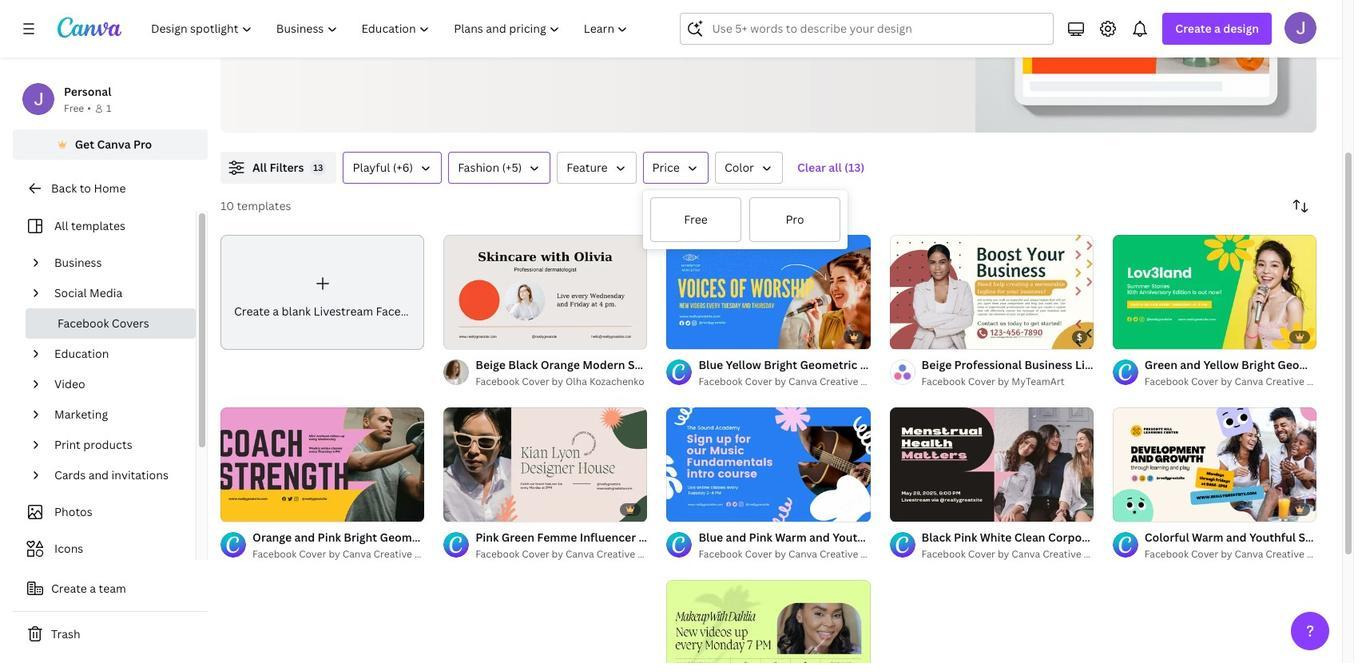 Task type: vqa. For each thing, say whether or not it's contained in the screenshot.
create related to Create a team
yes



Task type: locate. For each thing, give the bounding box(es) containing it.
browse
[[246, 19, 292, 37]]

back to home
[[51, 181, 126, 196]]

0 vertical spatial free
[[64, 101, 84, 115]]

1 vertical spatial business
[[1025, 357, 1073, 372]]

templates left for
[[549, 19, 612, 37]]

beige professional business livestream facebook cover link
[[922, 356, 1225, 374]]

1 horizontal spatial business
[[1025, 357, 1073, 372]]

design
[[697, 19, 737, 37], [1223, 21, 1259, 36]]

creative
[[820, 375, 858, 388], [1266, 375, 1304, 388], [374, 547, 412, 561], [597, 547, 635, 561], [820, 547, 858, 561], [1043, 547, 1081, 561], [1266, 547, 1304, 561]]

2 horizontal spatial a
[[1214, 21, 1221, 36]]

a inside dropdown button
[[1214, 21, 1221, 36]]

1 vertical spatial create
[[234, 303, 270, 319]]

livestream
[[370, 19, 438, 37], [314, 303, 373, 319], [1075, 357, 1136, 372]]

facebook cover by olha kozachenko
[[476, 375, 644, 388]]

0 horizontal spatial covers
[[112, 316, 149, 331]]

livestream right quality
[[370, 19, 438, 37]]

livestream down $
[[1075, 357, 1136, 372]]

13 filter options selected element
[[310, 160, 326, 176]]

creative for colorful warm and youthful school livestream facebook cover image
[[1266, 547, 1304, 561]]

create inside button
[[51, 581, 87, 596]]

1 horizontal spatial a
[[273, 303, 279, 319]]

playful
[[353, 160, 390, 175]]

social media link
[[48, 278, 186, 308]]

by inside beige professional business livestream facebook cover facebook cover by myteamart
[[998, 375, 1009, 388]]

templates
[[549, 19, 612, 37], [237, 198, 291, 213], [71, 218, 125, 233]]

cover inside "link"
[[430, 303, 462, 319]]

2 vertical spatial templates
[[71, 218, 125, 233]]

create
[[1175, 21, 1212, 36], [234, 303, 270, 319], [51, 581, 87, 596]]

by for pink green femme influencer fashion and beauty livestream facebook cover image at the left bottom
[[552, 547, 563, 561]]

None search field
[[680, 13, 1054, 45]]

back to home link
[[13, 173, 208, 205]]

top level navigation element
[[141, 13, 642, 45]]

facebook cover by canva creative studio link for black pink white clean corporate period education facebook cover image at right
[[922, 546, 1114, 562]]

pro inside button
[[133, 137, 152, 152]]

facebook cover by canva creative studio link for colorful warm and youthful school livestream facebook cover image
[[1145, 546, 1337, 562]]

2 livestream facebook covers templates image from the left
[[1023, 0, 1270, 74]]

personal
[[64, 84, 111, 99]]

livestream for blank
[[314, 303, 373, 319]]

by for blue and pink warm and youthful school livestream facebook cover image
[[775, 547, 786, 561]]

creative for blue yellow bright geometric youth church livestream facebook cover 'image'
[[820, 375, 858, 388]]

1 vertical spatial all
[[54, 218, 68, 233]]

all
[[252, 160, 267, 175], [54, 218, 68, 233]]

facebook cover by canva creative studio for the green and yellow bright geometric singer livestream facebook cover image
[[1145, 375, 1337, 388]]

facebook cover by canva creative studio link for pink green femme influencer fashion and beauty livestream facebook cover image at the left bottom
[[476, 546, 668, 562]]

livestream facebook covers templates image
[[976, 0, 1317, 133], [1023, 0, 1270, 74]]

all left filters
[[252, 160, 267, 175]]

by for colorful warm and youthful school livestream facebook cover image
[[1221, 547, 1232, 561]]

1 vertical spatial templates
[[237, 198, 291, 213]]

0 vertical spatial pro
[[133, 137, 152, 152]]

beige
[[922, 357, 952, 372]]

blue and pink warm and youthful school livestream facebook cover image
[[667, 407, 870, 522]]

a
[[1214, 21, 1221, 36], [273, 303, 279, 319], [90, 581, 96, 596]]

facebook cover by canva creative studio link for orange and pink bright geometric fitness livestream facebook cover 'image'
[[252, 546, 445, 562]]

0 vertical spatial a
[[1214, 21, 1221, 36]]

price
[[652, 160, 680, 175]]

facebook cover by canva creative studio for blue and pink warm and youthful school livestream facebook cover image
[[699, 547, 891, 561]]

0 horizontal spatial free
[[64, 101, 84, 115]]

free for free
[[684, 212, 708, 227]]

1 horizontal spatial templates
[[237, 198, 291, 213]]

studio for facebook cover by canva creative studio link related to colorful warm and youthful school livestream facebook cover image
[[1307, 547, 1337, 561]]

canva for pink green femme influencer fashion and beauty livestream facebook cover image at the left bottom
[[566, 547, 594, 561]]

1 horizontal spatial all
[[252, 160, 267, 175]]

color
[[725, 160, 754, 175]]

facebook inside "link"
[[376, 303, 427, 319]]

free inside button
[[684, 212, 708, 227]]

0 horizontal spatial design
[[697, 19, 737, 37]]

free left •
[[64, 101, 84, 115]]

social
[[54, 285, 87, 300]]

1 vertical spatial free
[[684, 212, 708, 227]]

business inside beige professional business livestream facebook cover facebook cover by myteamart
[[1025, 357, 1073, 372]]

1 vertical spatial livestream
[[314, 303, 373, 319]]

free •
[[64, 101, 91, 115]]

for
[[615, 19, 633, 37]]

video link
[[48, 369, 186, 399]]

playful (+6)
[[353, 160, 413, 175]]

templates down back to home
[[71, 218, 125, 233]]

0 horizontal spatial templates
[[71, 218, 125, 233]]

invitations
[[111, 467, 168, 483]]

1 horizontal spatial pro
[[786, 212, 804, 227]]

facebook cover by canva creative studio
[[699, 375, 891, 388], [1145, 375, 1337, 388], [252, 547, 445, 561], [476, 547, 668, 561], [699, 547, 891, 561], [922, 547, 1114, 561], [1145, 547, 1337, 561]]

facebook cover by canva creative studio for orange and pink bright geometric fitness livestream facebook cover 'image'
[[252, 547, 445, 561]]

create for create a design
[[1175, 21, 1212, 36]]

cards
[[54, 467, 86, 483]]

10 templates
[[220, 198, 291, 213]]

team
[[99, 581, 126, 596]]

cover for colorful warm and youthful school livestream facebook cover image
[[1191, 547, 1219, 561]]

0 vertical spatial all
[[252, 160, 267, 175]]

1 horizontal spatial create
[[234, 303, 270, 319]]

all
[[829, 160, 842, 175]]

free
[[64, 101, 84, 115], [684, 212, 708, 227]]

fashion (+5)
[[458, 160, 522, 175]]

business up social
[[54, 255, 102, 270]]

price button
[[643, 152, 709, 184]]

business
[[54, 255, 102, 270], [1025, 357, 1073, 372]]

design right next
[[697, 19, 737, 37]]

next
[[667, 19, 694, 37]]

create a blank livestream facebook cover link
[[220, 235, 462, 350]]

livestream inside beige professional business livestream facebook cover facebook cover by myteamart
[[1075, 357, 1136, 372]]

0 vertical spatial business
[[54, 255, 102, 270]]

2 vertical spatial livestream
[[1075, 357, 1136, 372]]

marketing
[[54, 407, 108, 422]]

0 horizontal spatial pro
[[133, 137, 152, 152]]

livestream inside "link"
[[314, 303, 373, 319]]

create a team button
[[13, 573, 208, 605]]

black pink white clean corporate period education facebook cover image
[[890, 407, 1094, 522]]

0 horizontal spatial all
[[54, 218, 68, 233]]

1 horizontal spatial free
[[684, 212, 708, 227]]

cover for blue and pink warm and youthful school livestream facebook cover image
[[745, 547, 772, 561]]

cover for beige black orange modern skincare livestream facebook cover image on the left
[[522, 375, 549, 388]]

creative for pink green femme influencer fashion and beauty livestream facebook cover image at the left bottom
[[597, 547, 635, 561]]

2 vertical spatial create
[[51, 581, 87, 596]]

create for create a team
[[51, 581, 87, 596]]

0 vertical spatial create
[[1175, 21, 1212, 36]]

templates right 10
[[237, 198, 291, 213]]

facebook
[[441, 19, 500, 37], [376, 303, 427, 319], [58, 316, 109, 331], [1138, 357, 1191, 372], [476, 375, 520, 388], [699, 375, 743, 388], [922, 375, 966, 388], [1145, 375, 1189, 388], [252, 547, 297, 561], [476, 547, 520, 561], [699, 547, 743, 561], [922, 547, 966, 561], [1145, 547, 1189, 561]]

2 horizontal spatial create
[[1175, 21, 1212, 36]]

jacob simon image
[[1285, 12, 1317, 44]]

1 horizontal spatial design
[[1223, 21, 1259, 36]]

green femme influencer fashion and beauty livestream facebook cover image
[[667, 580, 870, 663]]

cover for blue yellow bright geometric youth church livestream facebook cover 'image'
[[745, 375, 772, 388]]

facebook cover by canva creative studio link for blue and pink warm and youthful school livestream facebook cover image
[[699, 546, 891, 562]]

a inside button
[[90, 581, 96, 596]]

1 vertical spatial a
[[273, 303, 279, 319]]

cover
[[430, 303, 462, 319], [1193, 357, 1225, 372], [522, 375, 549, 388], [745, 375, 772, 388], [968, 375, 995, 388], [1191, 375, 1219, 388], [299, 547, 326, 561], [522, 547, 549, 561], [745, 547, 772, 561], [968, 547, 995, 561], [1191, 547, 1219, 561]]

all for all templates
[[54, 218, 68, 233]]

back
[[51, 181, 77, 196]]

filters
[[270, 160, 304, 175]]

1 horizontal spatial covers
[[503, 19, 546, 37]]

design left 'jacob simon' image
[[1223, 21, 1259, 36]]

trash
[[51, 626, 80, 642]]

1 vertical spatial pro
[[786, 212, 804, 227]]

create a team
[[51, 581, 126, 596]]

create a blank livestream facebook cover element
[[220, 235, 462, 350]]

0 horizontal spatial a
[[90, 581, 96, 596]]

2 vertical spatial a
[[90, 581, 96, 596]]

studio
[[861, 375, 891, 388], [1307, 375, 1337, 388], [415, 547, 445, 561], [638, 547, 668, 561], [861, 547, 891, 561], [1084, 547, 1114, 561], [1307, 547, 1337, 561]]

all down back
[[54, 218, 68, 233]]

canva
[[97, 137, 131, 152], [789, 375, 817, 388], [1235, 375, 1263, 388], [343, 547, 371, 561], [566, 547, 594, 561], [789, 547, 817, 561], [1012, 547, 1040, 561], [1235, 547, 1263, 561]]

facebook cover by canva creative studio link
[[699, 374, 891, 390], [1145, 374, 1337, 390], [252, 546, 445, 562], [476, 546, 668, 562], [699, 546, 891, 562], [922, 546, 1114, 562], [1145, 546, 1337, 562]]

0 vertical spatial livestream
[[370, 19, 438, 37]]

a inside "link"
[[273, 303, 279, 319]]

get canva pro button
[[13, 129, 208, 160]]

create inside "link"
[[234, 303, 270, 319]]

education link
[[48, 339, 186, 369]]

0 horizontal spatial create
[[51, 581, 87, 596]]

studio for pink green femme influencer fashion and beauty livestream facebook cover image at the left bottom's facebook cover by canva creative studio link
[[638, 547, 668, 561]]

(+6)
[[393, 160, 413, 175]]

1 vertical spatial covers
[[112, 316, 149, 331]]

and
[[88, 467, 109, 483]]

get canva pro
[[75, 137, 152, 152]]

kozachenko
[[590, 375, 644, 388]]

create inside dropdown button
[[1175, 21, 1212, 36]]

facebook cover by canva creative studio for colorful warm and youthful school livestream facebook cover image
[[1145, 547, 1337, 561]]

covers
[[503, 19, 546, 37], [112, 316, 149, 331]]

your
[[636, 19, 664, 37]]

all filters
[[252, 160, 304, 175]]

0 vertical spatial templates
[[549, 19, 612, 37]]

livestream right blank
[[314, 303, 373, 319]]

browse high quality livestream facebook covers templates for your next design
[[246, 19, 737, 37]]

by
[[552, 375, 563, 388], [775, 375, 786, 388], [998, 375, 1009, 388], [1221, 375, 1232, 388], [329, 547, 340, 561], [552, 547, 563, 561], [775, 547, 786, 561], [998, 547, 1009, 561], [1221, 547, 1232, 561]]

free down price button
[[684, 212, 708, 227]]

education
[[54, 346, 109, 361]]

pro down clear on the top of the page
[[786, 212, 804, 227]]

facebook cover by canva creative studio link for blue yellow bright geometric youth church livestream facebook cover 'image'
[[699, 374, 891, 390]]

facebook cover by canva creative studio link for the green and yellow bright geometric singer livestream facebook cover image
[[1145, 374, 1337, 390]]

0 vertical spatial covers
[[503, 19, 546, 37]]

cover for black pink white clean corporate period education facebook cover image at right
[[968, 547, 995, 561]]

myteamart
[[1012, 375, 1065, 388]]

pro up back to home link
[[133, 137, 152, 152]]

creative for black pink white clean corporate period education facebook cover image at right
[[1043, 547, 1081, 561]]

business up myteamart
[[1025, 357, 1073, 372]]

create for create a blank livestream facebook cover
[[234, 303, 270, 319]]

feature
[[567, 160, 608, 175]]

a for design
[[1214, 21, 1221, 36]]

beige professional business livestream facebook cover facebook cover by myteamart
[[922, 357, 1225, 388]]



Task type: describe. For each thing, give the bounding box(es) containing it.
products
[[83, 437, 132, 452]]

13
[[313, 161, 323, 173]]

•
[[87, 101, 91, 115]]

canva for orange and pink bright geometric fitness livestream facebook cover 'image'
[[343, 547, 371, 561]]

color button
[[715, 152, 783, 184]]

1
[[106, 101, 111, 115]]

cards and invitations
[[54, 467, 168, 483]]

Sort by button
[[1285, 190, 1317, 222]]

(+5)
[[502, 160, 522, 175]]

0 horizontal spatial business
[[54, 255, 102, 270]]

by for the green and yellow bright geometric singer livestream facebook cover image
[[1221, 375, 1232, 388]]

professional
[[954, 357, 1022, 372]]

facebook cover by myteamart link
[[922, 374, 1094, 390]]

a for team
[[90, 581, 96, 596]]

clear all (13)
[[797, 160, 865, 175]]

clear
[[797, 160, 826, 175]]

by for black pink white clean corporate period education facebook cover image at right
[[998, 547, 1009, 561]]

green and yellow bright geometric singer livestream facebook cover image
[[1113, 235, 1317, 349]]

Search search field
[[712, 14, 1044, 44]]

colorful warm and youthful school livestream facebook cover image
[[1113, 407, 1317, 522]]

studio for blue yellow bright geometric youth church livestream facebook cover 'image' facebook cover by canva creative studio link
[[861, 375, 891, 388]]

print products link
[[48, 430, 186, 460]]

business link
[[48, 248, 186, 278]]

beige professional business livestream facebook cover image
[[890, 235, 1094, 349]]

canva inside button
[[97, 137, 131, 152]]

high
[[295, 19, 321, 37]]

by for orange and pink bright geometric fitness livestream facebook cover 'image'
[[329, 547, 340, 561]]

creative for the green and yellow bright geometric singer livestream facebook cover image
[[1266, 375, 1304, 388]]

canva for black pink white clean corporate period education facebook cover image at right
[[1012, 547, 1040, 561]]

clear all (13) button
[[789, 152, 873, 184]]

icons link
[[22, 534, 186, 564]]

olha
[[566, 375, 587, 388]]

by for blue yellow bright geometric youth church livestream facebook cover 'image'
[[775, 375, 786, 388]]

get
[[75, 137, 94, 152]]

cover for pink green femme influencer fashion and beauty livestream facebook cover image at the left bottom
[[522, 547, 549, 561]]

video
[[54, 376, 85, 391]]

creative for blue and pink warm and youthful school livestream facebook cover image
[[820, 547, 858, 561]]

cover for the green and yellow bright geometric singer livestream facebook cover image
[[1191, 375, 1219, 388]]

media
[[90, 285, 122, 300]]

canva for blue yellow bright geometric youth church livestream facebook cover 'image'
[[789, 375, 817, 388]]

to
[[80, 181, 91, 196]]

a for blank
[[273, 303, 279, 319]]

pro button
[[749, 197, 841, 243]]

facebook cover by canva creative studio for black pink white clean corporate period education facebook cover image at right
[[922, 547, 1114, 561]]

create a design
[[1175, 21, 1259, 36]]

canva for the green and yellow bright geometric singer livestream facebook cover image
[[1235, 375, 1263, 388]]

pro inside button
[[786, 212, 804, 227]]

facebook cover by olha kozachenko link
[[476, 374, 647, 390]]

all templates
[[54, 218, 125, 233]]

photos link
[[22, 497, 186, 527]]

social media
[[54, 285, 122, 300]]

templates for 10 templates
[[237, 198, 291, 213]]

(13)
[[845, 160, 865, 175]]

all templates link
[[22, 211, 186, 241]]

cover for orange and pink bright geometric fitness livestream facebook cover 'image'
[[299, 547, 326, 561]]

print products
[[54, 437, 132, 452]]

orange and pink bright geometric fitness livestream facebook cover image
[[220, 407, 424, 522]]

studio for facebook cover by canva creative studio link corresponding to orange and pink bright geometric fitness livestream facebook cover 'image'
[[415, 547, 445, 561]]

all for all filters
[[252, 160, 267, 175]]

livestream for business
[[1075, 357, 1136, 372]]

pink green femme influencer fashion and beauty livestream facebook cover image
[[444, 407, 647, 522]]

facebook covers
[[58, 316, 149, 331]]

cards and invitations link
[[48, 460, 186, 491]]

trash link
[[13, 618, 208, 650]]

10
[[220, 198, 234, 213]]

marketing link
[[48, 399, 186, 430]]

blank
[[282, 303, 311, 319]]

create a design button
[[1163, 13, 1272, 45]]

fashion (+5) button
[[448, 152, 551, 184]]

canva for colorful warm and youthful school livestream facebook cover image
[[1235, 547, 1263, 561]]

1 livestream facebook covers templates image from the left
[[976, 0, 1317, 133]]

studio for the green and yellow bright geometric singer livestream facebook cover image's facebook cover by canva creative studio link
[[1307, 375, 1337, 388]]

studio for blue and pink warm and youthful school livestream facebook cover image's facebook cover by canva creative studio link
[[861, 547, 891, 561]]

print
[[54, 437, 81, 452]]

create a blank livestream facebook cover
[[234, 303, 462, 319]]

playful (+6) button
[[343, 152, 442, 184]]

icons
[[54, 541, 83, 556]]

blue yellow bright geometric youth church livestream facebook cover image
[[667, 235, 870, 349]]

facebook cover by canva creative studio for blue yellow bright geometric youth church livestream facebook cover 'image'
[[699, 375, 891, 388]]

free for free •
[[64, 101, 84, 115]]

feature button
[[557, 152, 636, 184]]

free button
[[650, 197, 742, 243]]

2 horizontal spatial templates
[[549, 19, 612, 37]]

photos
[[54, 504, 92, 519]]

fashion
[[458, 160, 499, 175]]

design inside dropdown button
[[1223, 21, 1259, 36]]

facebook cover by canva creative studio for pink green femme influencer fashion and beauty livestream facebook cover image at the left bottom
[[476, 547, 668, 561]]

canva for blue and pink warm and youthful school livestream facebook cover image
[[789, 547, 817, 561]]

creative for orange and pink bright geometric fitness livestream facebook cover 'image'
[[374, 547, 412, 561]]

$
[[1077, 331, 1082, 343]]

quality
[[324, 19, 367, 37]]

home
[[94, 181, 126, 196]]

templates for all templates
[[71, 218, 125, 233]]

studio for facebook cover by canva creative studio link associated with black pink white clean corporate period education facebook cover image at right
[[1084, 547, 1114, 561]]

beige black orange modern skincare livestream facebook cover image
[[444, 235, 647, 349]]

livestream for quality
[[370, 19, 438, 37]]

by for beige black orange modern skincare livestream facebook cover image on the left
[[552, 375, 563, 388]]



